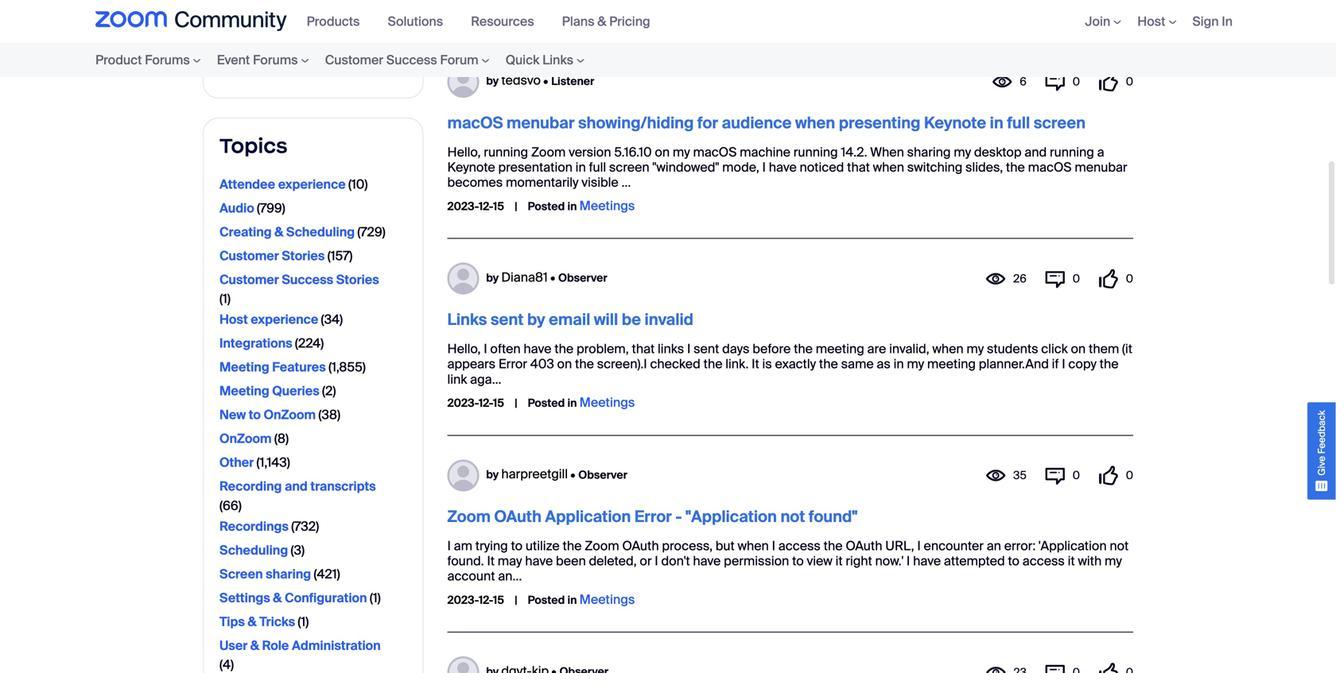 Task type: locate. For each thing, give the bounding box(es) containing it.
• for showing/hiding
[[543, 74, 548, 88]]

the right before
[[794, 341, 813, 358]]

2 vertical spatial and
[[285, 478, 308, 495]]

0 vertical spatial •
[[543, 74, 548, 88]]

1 horizontal spatial menubar
[[1075, 159, 1127, 176]]

the left screen).i
[[575, 356, 594, 373]]

configuration
[[285, 590, 367, 607]]

0 horizontal spatial it
[[836, 553, 843, 570]]

diana81 image
[[447, 263, 479, 295]]

1 posted from the top
[[528, 199, 565, 214]]

1 meeting from the top
[[220, 359, 269, 376]]

1 meetings link from the top
[[579, 198, 635, 214]]

12- for zoom
[[479, 593, 493, 608]]

2 horizontal spatial on
[[1071, 341, 1086, 358]]

posted down been
[[528, 593, 565, 608]]

2 15 from the top
[[493, 396, 504, 411]]

meetings
[[579, 198, 635, 214], [579, 395, 635, 411], [579, 592, 635, 608]]

0 vertical spatial meetings link
[[579, 198, 635, 214]]

latest
[[476, 4, 532, 29]]

• inside by tedsvo • listener
[[543, 74, 548, 88]]

1 right configuration in the left bottom of the page
[[373, 590, 378, 607]]

not inside i am trying to utilize the zoom oauth process, but when i access the oauth url, i encounter an error: 'application not found. it may have been deleted, or i don't have permission to view it right now.' i have attempted to access it with my account an...
[[1110, 538, 1129, 555]]

0 horizontal spatial screen
[[609, 159, 649, 176]]

when inside hello, running zoom version 5.16.10 on my macos machine running 14.2. when sharing my desktop and running a keynote presentation in full screen "windowed" mode, i have noticed that when switching slides, the macos menubar becomes momentarily visible ...
[[873, 159, 904, 176]]

host inside menu bar
[[1137, 13, 1165, 30]]

sent up often
[[491, 310, 524, 330]]

• right harpreetgill
[[570, 468, 575, 482]]

application
[[545, 507, 631, 527]]

is
[[762, 356, 772, 373]]

view
[[807, 553, 833, 570]]

1 vertical spatial error
[[635, 507, 672, 527]]

on right 5.16.10
[[655, 144, 670, 160]]

by diana81 • observer
[[486, 269, 607, 286]]

15 down becomes
[[493, 199, 504, 214]]

zoom
[[531, 144, 566, 160], [447, 507, 491, 527], [585, 538, 619, 555]]

not right the with
[[1110, 538, 1129, 555]]

in right as
[[894, 356, 904, 373]]

i
[[762, 159, 766, 176], [484, 341, 487, 358], [687, 341, 691, 358], [1062, 356, 1065, 373], [447, 538, 451, 555], [772, 538, 775, 555], [917, 538, 921, 555], [655, 553, 658, 570], [907, 553, 910, 570]]

students
[[987, 341, 1038, 358]]

0 horizontal spatial 1
[[223, 291, 227, 307]]

stories up customer success stories link
[[282, 248, 325, 264]]

posts up quick links link on the left
[[537, 4, 587, 29]]

customer success forum
[[325, 52, 478, 68]]

new to onzoom link
[[220, 404, 316, 426]]

that
[[847, 159, 870, 176], [632, 341, 655, 358]]

2023- for links sent by email will be invalid
[[447, 396, 479, 411]]

running up becomes
[[484, 144, 528, 160]]

recordings link
[[220, 516, 289, 538]]

2 vertical spatial posted
[[528, 593, 565, 608]]

hello, i often have the problem, that links i sent days before the meeting are invalid, when my students click on them (it appears error 403 on the screen).i checked the link. it is exactly the same as in my meeting planner.and if i copy the link aga...
[[447, 341, 1132, 388]]

hello, inside hello, running zoom version 5.16.10 on my macos machine running 14.2. when sharing my desktop and running a keynote presentation in full screen "windowed" mode, i have noticed that when switching slides, the macos menubar becomes momentarily visible ...
[[447, 144, 481, 160]]

& right plans
[[597, 13, 606, 30]]

my inside i am trying to utilize the zoom oauth process, but when i access the oauth url, i encounter an error: 'application not found. it may have been deleted, or i don't have permission to view it right now.' i have attempted to access it with my account an...
[[1105, 553, 1122, 570]]

1 horizontal spatial error
[[635, 507, 672, 527]]

host experience link
[[220, 309, 318, 331]]

1 vertical spatial sharing
[[266, 566, 311, 583]]

5.16.10
[[614, 144, 652, 160]]

1 vertical spatial not
[[1110, 538, 1129, 555]]

menu bar
[[299, 0, 670, 43], [1061, 0, 1241, 43], [64, 43, 624, 77]]

1 vertical spatial 2023-12-15 | posted in meetings
[[447, 395, 635, 411]]

6
[[1020, 74, 1027, 89]]

| for sent
[[515, 396, 517, 411]]

1 2023-12-15 | posted in meetings from the top
[[447, 198, 635, 214]]

meetings link down screen).i
[[579, 395, 635, 411]]

tedsvo
[[501, 72, 541, 89]]

12- down account
[[479, 593, 493, 608]]

list
[[220, 173, 407, 674]]

0 horizontal spatial and
[[285, 478, 308, 495]]

2023-
[[447, 199, 479, 214], [447, 396, 479, 411], [447, 593, 479, 608]]

3 15 from the top
[[493, 593, 504, 608]]

1 horizontal spatial zoom
[[531, 144, 566, 160]]

1 horizontal spatial •
[[550, 271, 555, 285]]

sent left "days"
[[694, 341, 719, 358]]

12-
[[479, 199, 493, 214], [479, 396, 493, 411], [479, 593, 493, 608]]

customer down customer stories link
[[220, 271, 279, 288]]

host up 'integrations'
[[220, 311, 248, 328]]

2 vertical spatial zoom
[[585, 538, 619, 555]]

my right 5.16.10
[[673, 144, 690, 160]]

observer for email
[[558, 271, 607, 285]]

meeting
[[220, 359, 269, 376], [220, 383, 269, 400]]

1 vertical spatial meetings link
[[579, 395, 635, 411]]

2 forums from the left
[[253, 52, 298, 68]]

the left (it
[[1100, 356, 1119, 373]]

2 horizontal spatial •
[[570, 468, 575, 482]]

by tedsvo • listener
[[486, 72, 594, 89]]

and right desktop
[[1025, 144, 1047, 160]]

meetings link down visible
[[579, 198, 635, 214]]

my
[[673, 144, 690, 160], [954, 144, 971, 160], [967, 341, 984, 358], [907, 356, 924, 373], [1105, 553, 1122, 570]]

15 for menubar
[[493, 199, 504, 214]]

success
[[386, 52, 437, 68], [282, 271, 333, 288]]

2 horizontal spatial 1
[[373, 590, 378, 607]]

error inside hello, i often have the problem, that links i sent days before the meeting are invalid, when my students click on them (it appears error 403 on the screen).i checked the link. it is exactly the same as in my meeting planner.and if i copy the link aga...
[[499, 356, 527, 373]]

may
[[498, 553, 522, 570]]

2023- down becomes
[[447, 199, 479, 214]]

3 2023- from the top
[[447, 593, 479, 608]]

1 vertical spatial sent
[[694, 341, 719, 358]]

1 meetings from the top
[[579, 198, 635, 214]]

meetings down visible
[[579, 198, 635, 214]]

1 horizontal spatial meeting
[[927, 356, 976, 373]]

forum
[[440, 52, 478, 68]]

sharing up settings & configuration link
[[266, 566, 311, 583]]

meetings link down deleted,
[[579, 592, 635, 608]]

0 horizontal spatial access
[[778, 538, 821, 555]]

settings & configuration link
[[220, 587, 367, 609]]

before
[[753, 341, 791, 358]]

0 horizontal spatial sharing
[[266, 566, 311, 583]]

becomes
[[447, 174, 503, 191]]

1 horizontal spatial not
[[1110, 538, 1129, 555]]

0 vertical spatial it
[[752, 356, 759, 373]]

meetings for showing/hiding
[[579, 198, 635, 214]]

0 horizontal spatial success
[[282, 271, 333, 288]]

2023- down account
[[447, 593, 479, 608]]

0 vertical spatial 2023-12-15 | posted in meetings
[[447, 198, 635, 214]]

and down guide
[[350, 41, 372, 58]]

2 2023- from the top
[[447, 396, 479, 411]]

plans & pricing link
[[562, 13, 662, 30]]

1 vertical spatial that
[[632, 341, 655, 358]]

hello, up becomes
[[447, 144, 481, 160]]

1 | from the top
[[515, 199, 517, 214]]

2 meetings link from the top
[[579, 395, 635, 411]]

zoom up momentarily
[[531, 144, 566, 160]]

quick links link
[[498, 43, 593, 77]]

3
[[294, 542, 301, 559]]

zoom down application
[[585, 538, 619, 555]]

1 vertical spatial success
[[282, 271, 333, 288]]

menu bar containing join
[[1061, 0, 1241, 43]]

2 vertical spatial 2023-
[[447, 593, 479, 608]]

integrations
[[220, 335, 292, 352]]

0 vertical spatial menubar
[[507, 113, 575, 133]]

by inside by harpreetgill • observer
[[486, 468, 499, 482]]

157
[[331, 248, 349, 264]]

full
[[1007, 113, 1030, 133], [589, 159, 606, 176]]

permission
[[724, 553, 789, 570]]

full left ...
[[589, 159, 606, 176]]

sharing right when
[[907, 144, 951, 160]]

1 2023- from the top
[[447, 199, 479, 214]]

0 vertical spatial zoom
[[531, 144, 566, 160]]

scheduling up the 157
[[286, 224, 355, 240]]

access down found"
[[778, 538, 821, 555]]

• inside by diana81 • observer
[[550, 271, 555, 285]]

meeting left are
[[816, 341, 864, 358]]

1 vertical spatial posted
[[528, 396, 565, 411]]

sent
[[491, 310, 524, 330], [694, 341, 719, 358]]

sharing inside hello, running zoom version 5.16.10 on my macos machine running 14.2. when sharing my desktop and running a keynote presentation in full screen "windowed" mode, i have noticed that when switching slides, the macos menubar becomes momentarily visible ...
[[907, 144, 951, 160]]

audience
[[722, 113, 792, 133]]

1 horizontal spatial it
[[752, 356, 759, 373]]

that left the links
[[632, 341, 655, 358]]

when right the 14.2.
[[873, 159, 904, 176]]

0 vertical spatial sharing
[[907, 144, 951, 160]]

1 vertical spatial stories
[[336, 271, 379, 288]]

tedsvo image
[[447, 66, 479, 98]]

have inside hello, running zoom version 5.16.10 on my macos machine running 14.2. when sharing my desktop and running a keynote presentation in full screen "windowed" mode, i have noticed that when switching slides, the macos menubar becomes momentarily visible ...
[[769, 159, 797, 176]]

full up desktop
[[1007, 113, 1030, 133]]

the
[[1006, 159, 1025, 176], [555, 341, 574, 358], [794, 341, 813, 358], [575, 356, 594, 373], [704, 356, 723, 373], [819, 356, 838, 373], [1100, 356, 1119, 373], [563, 538, 582, 555], [824, 538, 843, 555]]

dgvt kjp image
[[447, 657, 479, 674]]

0 horizontal spatial meeting
[[816, 341, 864, 358]]

1 vertical spatial zoom
[[447, 507, 491, 527]]

pricing
[[609, 13, 650, 30]]

1 horizontal spatial sharing
[[907, 144, 951, 160]]

8
[[277, 431, 286, 447]]

menubar
[[507, 113, 575, 133], [1075, 159, 1127, 176]]

0 vertical spatial stories
[[282, 248, 325, 264]]

when right 'invalid,'
[[932, 341, 964, 358]]

0 horizontal spatial host
[[220, 311, 248, 328]]

0 vertical spatial not
[[781, 507, 805, 527]]

3 meetings from the top
[[579, 592, 635, 608]]

menubar inside hello, running zoom version 5.16.10 on my macos machine running 14.2. when sharing my desktop and running a keynote presentation in full screen "windowed" mode, i have noticed that when switching slides, the macos menubar becomes momentarily visible ...
[[1075, 159, 1127, 176]]

screen inside hello, running zoom version 5.16.10 on my macos machine running 14.2. when sharing my desktop and running a keynote presentation in full screen "windowed" mode, i have noticed that when switching slides, the macos menubar becomes momentarily visible ...
[[609, 159, 649, 176]]

keynote left presentation
[[447, 159, 495, 176]]

it left is
[[752, 356, 759, 373]]

product
[[95, 52, 142, 68]]

0 vertical spatial error
[[499, 356, 527, 373]]

1 horizontal spatial 1
[[301, 614, 306, 631]]

macos left a
[[1028, 159, 1072, 176]]

1 horizontal spatial keynote
[[924, 113, 986, 133]]

1 horizontal spatial running
[[794, 144, 838, 160]]

1 vertical spatial 12-
[[479, 396, 493, 411]]

on
[[655, 144, 670, 160], [1071, 341, 1086, 358], [557, 356, 572, 373]]

meeting
[[816, 341, 864, 358], [927, 356, 976, 373]]

1 up user & role administration link
[[301, 614, 306, 631]]

3 2023-12-15 | posted in meetings from the top
[[447, 592, 635, 608]]

3 | from the top
[[515, 593, 517, 608]]

1 horizontal spatial posts
[[719, 4, 769, 29]]

1 posts from the left
[[537, 4, 587, 29]]

15 down an...
[[493, 593, 504, 608]]

success down the 157
[[282, 271, 333, 288]]

when right but
[[738, 538, 769, 555]]

| down an...
[[515, 593, 517, 608]]

0 horizontal spatial full
[[589, 159, 606, 176]]

0 horizontal spatial macos
[[447, 113, 503, 133]]

and inside getting started guide community terms and guidelines
[[350, 41, 372, 58]]

2023-12-15 | posted in meetings for application
[[447, 592, 635, 608]]

same
[[841, 356, 874, 373]]

0 vertical spatial hello,
[[447, 144, 481, 160]]

i right url,
[[917, 538, 921, 555]]

in
[[990, 113, 1004, 133], [576, 159, 586, 176], [567, 199, 577, 214], [894, 356, 904, 373], [567, 396, 577, 411], [567, 593, 577, 608]]

meetings down screen).i
[[579, 395, 635, 411]]

observer up links sent by email will be invalid link
[[558, 271, 607, 285]]

oauth
[[494, 507, 541, 527], [622, 538, 659, 555], [846, 538, 882, 555]]

transcripts
[[310, 478, 376, 495]]

2 | from the top
[[515, 396, 517, 411]]

customer down guide
[[325, 52, 383, 68]]

1 vertical spatial observer
[[578, 468, 627, 482]]

1 12- from the top
[[479, 199, 493, 214]]

observer up application
[[578, 468, 627, 482]]

1 horizontal spatial links
[[542, 52, 573, 68]]

posts
[[537, 4, 587, 29], [719, 4, 769, 29]]

sent inside hello, i often have the problem, that links i sent days before the meeting are invalid, when my students click on them (it appears error 403 on the screen).i checked the link. it is exactly the same as in my meeting planner.and if i copy the link aga...
[[694, 341, 719, 358]]

0 horizontal spatial that
[[632, 341, 655, 358]]

1
[[223, 291, 227, 307], [373, 590, 378, 607], [301, 614, 306, 631]]

not
[[781, 507, 805, 527], [1110, 538, 1129, 555]]

to left view
[[792, 553, 804, 570]]

attempted
[[944, 553, 1005, 570]]

experience
[[278, 176, 346, 193], [251, 311, 318, 328]]

presenting
[[839, 113, 921, 133]]

1 vertical spatial it
[[487, 553, 495, 570]]

by
[[486, 74, 499, 88], [486, 271, 499, 285], [527, 310, 545, 330], [486, 468, 499, 482]]

error left -
[[635, 507, 672, 527]]

0 horizontal spatial error
[[499, 356, 527, 373]]

by inside by tedsvo • listener
[[486, 74, 499, 88]]

2 posts from the left
[[719, 4, 769, 29]]

1 15 from the top
[[493, 199, 504, 214]]

my left students at the right of the page
[[967, 341, 984, 358]]

2 posted from the top
[[528, 396, 565, 411]]

links
[[542, 52, 573, 68], [447, 310, 487, 330]]

in right presentation
[[576, 159, 586, 176]]

oauth up utilize
[[494, 507, 541, 527]]

2 hello, from the top
[[447, 341, 481, 358]]

customer down the creating
[[220, 248, 279, 264]]

recording and transcripts link
[[220, 476, 376, 498]]

trending
[[636, 4, 715, 29]]

the left link.
[[704, 356, 723, 373]]

deleted,
[[589, 553, 637, 570]]

links up listener
[[542, 52, 573, 68]]

links inside menu bar
[[542, 52, 573, 68]]

found.
[[447, 553, 484, 570]]

have right now.'
[[913, 553, 941, 570]]

0 vertical spatial sent
[[491, 310, 524, 330]]

0 vertical spatial |
[[515, 199, 517, 214]]

|
[[515, 199, 517, 214], [515, 396, 517, 411], [515, 593, 517, 608]]

2 2023-12-15 | posted in meetings from the top
[[447, 395, 635, 411]]

posted down momentarily
[[528, 199, 565, 214]]

version
[[569, 144, 611, 160]]

when inside hello, i often have the problem, that links i sent days before the meeting are invalid, when my students click on them (it appears error 403 on the screen).i checked the link. it is exactly the same as in my meeting planner.and if i copy the link aga...
[[932, 341, 964, 358]]

2 meetings from the top
[[579, 395, 635, 411]]

have right don't
[[693, 553, 721, 570]]

| down momentarily
[[515, 199, 517, 214]]

and inside attendee experience 10 audio 799 creating & scheduling 729 customer stories 157 customer success stories 1 host experience 34 integrations 224 meeting features 1,855 meeting queries 2 new to onzoom 38 onzoom 8 other 1,143 recording and transcripts 66 recordings 732 scheduling 3 screen sharing 421 settings & configuration 1 tips & tricks 1
[[285, 478, 308, 495]]

customer stories link
[[220, 245, 325, 267]]

and down 1,143
[[285, 478, 308, 495]]

by for sent
[[486, 271, 499, 285]]

2 vertical spatial •
[[570, 468, 575, 482]]

2 vertical spatial meetings link
[[579, 592, 635, 608]]

"application
[[686, 507, 777, 527]]

access left the with
[[1023, 553, 1065, 570]]

0 horizontal spatial stories
[[282, 248, 325, 264]]

i right mode,
[[762, 159, 766, 176]]

1 hello, from the top
[[447, 144, 481, 160]]

1 vertical spatial hello,
[[447, 341, 481, 358]]

links down diana81 'icon'
[[447, 310, 487, 330]]

1 vertical spatial screen
[[609, 159, 649, 176]]

observer inside by harpreetgill • observer
[[578, 468, 627, 482]]

26
[[1013, 272, 1027, 286]]

0 horizontal spatial forums
[[145, 52, 190, 68]]

2023- for macos menubar showing/hiding for audience when presenting keynote in full screen
[[447, 199, 479, 214]]

menu bar containing product forums
[[64, 43, 624, 77]]

meetings link
[[579, 198, 635, 214], [579, 395, 635, 411], [579, 592, 635, 608]]

1 horizontal spatial sent
[[694, 341, 719, 358]]

1 forums from the left
[[145, 52, 190, 68]]

i left often
[[484, 341, 487, 358]]

2 vertical spatial 2023-12-15 | posted in meetings
[[447, 592, 635, 608]]

hello,
[[447, 144, 481, 160], [447, 341, 481, 358]]

in inside hello, running zoom version 5.16.10 on my macos machine running 14.2. when sharing my desktop and running a keynote presentation in full screen "windowed" mode, i have noticed that when switching slides, the macos menubar becomes momentarily visible ...
[[576, 159, 586, 176]]

forums
[[145, 52, 190, 68], [253, 52, 298, 68]]

12- down aga...
[[479, 396, 493, 411]]

& up tricks
[[273, 590, 282, 607]]

3 meetings link from the top
[[579, 592, 635, 608]]

2 12- from the top
[[479, 396, 493, 411]]

experience up '224'
[[251, 311, 318, 328]]

join link
[[1085, 13, 1122, 30]]

• inside by harpreetgill • observer
[[570, 468, 575, 482]]

2023- down 'link'
[[447, 396, 479, 411]]

3 12- from the top
[[479, 593, 493, 608]]

slides,
[[966, 159, 1003, 176]]

0 horizontal spatial running
[[484, 144, 528, 160]]

new
[[220, 407, 246, 424]]

am
[[454, 538, 472, 555]]

to inside attendee experience 10 audio 799 creating & scheduling 729 customer stories 157 customer success stories 1 host experience 34 integrations 224 meeting features 1,855 meeting queries 2 new to onzoom 38 onzoom 8 other 1,143 recording and transcripts 66 recordings 732 scheduling 3 screen sharing 421 settings & configuration 1 tips & tricks 1
[[249, 407, 261, 424]]

running left the 14.2.
[[794, 144, 838, 160]]

experience down topics heading
[[278, 176, 346, 193]]

1 horizontal spatial forums
[[253, 52, 298, 68]]

it left the with
[[1068, 553, 1075, 570]]

1 vertical spatial menubar
[[1075, 159, 1127, 176]]

my right the with
[[1105, 553, 1122, 570]]

3 posted from the top
[[528, 593, 565, 608]]

| for menubar
[[515, 199, 517, 214]]

hello, inside hello, i often have the problem, that links i sent days before the meeting are invalid, when my students click on them (it appears error 403 on the screen).i checked the link. it is exactly the same as in my meeting planner.and if i copy the link aga...
[[447, 341, 481, 358]]

the right utilize
[[563, 538, 582, 555]]

in up desktop
[[990, 113, 1004, 133]]

0 vertical spatial customer
[[325, 52, 383, 68]]

0 horizontal spatial on
[[557, 356, 572, 373]]

1 horizontal spatial host
[[1137, 13, 1165, 30]]

process,
[[662, 538, 713, 555]]

1 horizontal spatial success
[[386, 52, 437, 68]]

it right view
[[836, 553, 843, 570]]

2 horizontal spatial running
[[1050, 144, 1094, 160]]

running left a
[[1050, 144, 1094, 160]]

1 vertical spatial host
[[220, 311, 248, 328]]

keynote
[[924, 113, 986, 133], [447, 159, 495, 176]]

onzoom up other
[[220, 431, 272, 447]]

oauth down zoom oauth application error - "application not found" "link"
[[622, 538, 659, 555]]

1 vertical spatial •
[[550, 271, 555, 285]]

appears
[[447, 356, 496, 373]]

zoom inside i am trying to utilize the zoom oauth process, but when i access the oauth url, i encounter an error: 'application not found. it may have been deleted, or i don't have permission to view it right now.' i have attempted to access it with my account an...
[[585, 538, 619, 555]]

by inside by diana81 • observer
[[486, 271, 499, 285]]

2 horizontal spatial and
[[1025, 144, 1047, 160]]

i inside hello, running zoom version 5.16.10 on my macos machine running 14.2. when sharing my desktop and running a keynote presentation in full screen "windowed" mode, i have noticed that when switching slides, the macos menubar becomes momentarily visible ...
[[762, 159, 766, 176]]

2 vertical spatial customer
[[220, 271, 279, 288]]

it inside hello, i often have the problem, that links i sent days before the meeting are invalid, when my students click on them (it appears error 403 on the screen).i checked the link. it is exactly the same as in my meeting planner.and if i copy the link aga...
[[752, 356, 759, 373]]

1 vertical spatial full
[[589, 159, 606, 176]]

1 vertical spatial 2023-
[[447, 396, 479, 411]]

2023-12-15 | posted in meetings down an...
[[447, 592, 635, 608]]

0 vertical spatial 12-
[[479, 199, 493, 214]]

list containing attendee experience
[[220, 173, 407, 674]]

meetings for application
[[579, 592, 635, 608]]

machine
[[740, 144, 791, 160]]

0 vertical spatial meetings
[[579, 198, 635, 214]]

tedsvo link
[[501, 72, 541, 89]]

0 horizontal spatial •
[[543, 74, 548, 88]]

keynote inside hello, running zoom version 5.16.10 on my macos machine running 14.2. when sharing my desktop and running a keynote presentation in full screen "windowed" mode, i have noticed that when switching slides, the macos menubar becomes momentarily visible ...
[[447, 159, 495, 176]]

posted down 403
[[528, 396, 565, 411]]

2 vertical spatial meetings
[[579, 592, 635, 608]]

1 vertical spatial |
[[515, 396, 517, 411]]

access
[[778, 538, 821, 555], [1023, 553, 1065, 570]]

links sent by email will be invalid
[[447, 310, 694, 330]]

stories
[[282, 248, 325, 264], [336, 271, 379, 288]]

1 vertical spatial meetings
[[579, 395, 635, 411]]

0 vertical spatial keynote
[[924, 113, 986, 133]]

when up noticed
[[795, 113, 835, 133]]

observer inside by diana81 • observer
[[558, 271, 607, 285]]

1 vertical spatial links
[[447, 310, 487, 330]]

topics
[[220, 133, 288, 159]]

that left when
[[847, 159, 870, 176]]

macos down tedsvo icon
[[447, 113, 503, 133]]



Task type: describe. For each thing, give the bounding box(es) containing it.
queries
[[272, 383, 319, 400]]

i right if
[[1062, 356, 1065, 373]]

meetings link for application
[[579, 592, 635, 608]]

forums for event forums
[[253, 52, 298, 68]]

12- for macos
[[479, 199, 493, 214]]

menu bar containing products
[[299, 0, 670, 43]]

host link
[[1137, 13, 1177, 30]]

12- for links
[[479, 396, 493, 411]]

i am trying to utilize the zoom oauth process, but when i access the oauth url, i encounter an error: 'application not found. it may have been deleted, or i don't have permission to view it right now.' i have attempted to access it with my account an...
[[447, 538, 1129, 585]]

getting started guide link
[[240, 18, 368, 35]]

1 horizontal spatial full
[[1007, 113, 1030, 133]]

i right or
[[655, 553, 658, 570]]

by for oauth
[[486, 468, 499, 482]]

0 horizontal spatial sent
[[491, 310, 524, 330]]

problem,
[[577, 341, 629, 358]]

posted for showing/hiding
[[528, 199, 565, 214]]

scheduling link
[[220, 539, 288, 562]]

0 vertical spatial experience
[[278, 176, 346, 193]]

in
[[1222, 13, 1233, 30]]

diana81 link
[[501, 269, 548, 286]]

meetings for by
[[579, 395, 635, 411]]

that inside hello, i often have the problem, that links i sent days before the meeting are invalid, when my students click on them (it appears error 403 on the screen).i checked the link. it is exactly the same as in my meeting planner.and if i copy the link aga...
[[632, 341, 655, 358]]

and inside hello, running zoom version 5.16.10 on my macos machine running 14.2. when sharing my desktop and running a keynote presentation in full screen "windowed" mode, i have noticed that when switching slides, the macos menubar becomes momentarily visible ...
[[1025, 144, 1047, 160]]

will
[[594, 310, 618, 330]]

creating
[[220, 224, 272, 240]]

0 horizontal spatial not
[[781, 507, 805, 527]]

but
[[716, 538, 735, 555]]

recordings
[[220, 518, 289, 535]]

settings
[[220, 590, 270, 607]]

harpreetgill image
[[447, 460, 479, 492]]

meeting queries link
[[220, 380, 319, 403]]

have inside hello, i often have the problem, that links i sent days before the meeting are invalid, when my students click on them (it appears error 403 on the screen).i checked the link. it is exactly the same as in my meeting planner.and if i copy the link aga...
[[524, 341, 552, 358]]

my right as
[[907, 356, 924, 373]]

full inside hello, running zoom version 5.16.10 on my macos machine running 14.2. when sharing my desktop and running a keynote presentation in full screen "windowed" mode, i have noticed that when switching slides, the macos menubar becomes momentarily visible ...
[[589, 159, 606, 176]]

i right the links
[[687, 341, 691, 358]]

have right the may
[[525, 553, 553, 570]]

host inside attendee experience 10 audio 799 creating & scheduling 729 customer stories 157 customer success stories 1 host experience 34 integrations 224 meeting features 1,855 meeting queries 2 new to onzoom 38 onzoom 8 other 1,143 recording and transcripts 66 recordings 732 scheduling 3 screen sharing 421 settings & configuration 1 tips & tricks 1
[[220, 311, 248, 328]]

harpreetgill link
[[501, 466, 568, 483]]

meetings link for showing/hiding
[[579, 198, 635, 214]]

getting started guide community terms and guidelines
[[240, 18, 372, 73]]

sign in
[[1192, 13, 1233, 30]]

38
[[322, 407, 337, 424]]

click
[[1041, 341, 1068, 358]]

onzoom link
[[220, 428, 272, 450]]

showing/hiding
[[578, 113, 694, 133]]

them
[[1089, 341, 1119, 358]]

2 running from the left
[[794, 144, 838, 160]]

on inside hello, running zoom version 5.16.10 on my macos machine running 14.2. when sharing my desktop and running a keynote presentation in full screen "windowed" mode, i have noticed that when switching slides, the macos menubar becomes momentarily visible ...
[[655, 144, 670, 160]]

success inside attendee experience 10 audio 799 creating & scheduling 729 customer stories 157 customer success stories 1 host experience 34 integrations 224 meeting features 1,855 meeting queries 2 new to onzoom 38 onzoom 8 other 1,143 recording and transcripts 66 recordings 732 scheduling 3 screen sharing 421 settings & configuration 1 tips & tricks 1
[[282, 271, 333, 288]]

• for by
[[550, 271, 555, 285]]

& inside menu bar
[[597, 13, 606, 30]]

latest posts
[[476, 4, 587, 29]]

1 horizontal spatial macos
[[693, 144, 737, 160]]

quick
[[506, 52, 539, 68]]

hello, for links sent by email will be invalid
[[447, 341, 481, 358]]

• for application
[[570, 468, 575, 482]]

solutions
[[388, 13, 443, 30]]

other
[[220, 455, 254, 471]]

i left am at the bottom left
[[447, 538, 451, 555]]

34
[[324, 311, 340, 328]]

2 horizontal spatial macos
[[1028, 159, 1072, 176]]

zoom inside hello, running zoom version 5.16.10 on my macos machine running 14.2. when sharing my desktop and running a keynote presentation in full screen "windowed" mode, i have noticed that when switching slides, the macos menubar becomes momentarily visible ...
[[531, 144, 566, 160]]

url,
[[885, 538, 914, 555]]

by left "email"
[[527, 310, 545, 330]]

to right the trying
[[511, 538, 523, 555]]

tricks
[[259, 614, 295, 631]]

integrations link
[[220, 333, 292, 355]]

error:
[[1004, 538, 1036, 555]]

2 horizontal spatial oauth
[[846, 538, 882, 555]]

guidelines
[[240, 56, 303, 73]]

i right now.'
[[907, 553, 910, 570]]

started
[[287, 18, 330, 35]]

been
[[556, 553, 586, 570]]

0 vertical spatial 1
[[223, 291, 227, 307]]

customer success stories link
[[220, 269, 379, 291]]

encounter
[[924, 538, 984, 555]]

& up customer stories link
[[275, 224, 283, 240]]

3 running from the left
[[1050, 144, 1094, 160]]

days
[[722, 341, 750, 358]]

224
[[298, 335, 321, 352]]

the right 403
[[555, 341, 574, 358]]

1 it from the left
[[836, 553, 843, 570]]

2023-12-15 | posted in meetings for by
[[447, 395, 635, 411]]

0 horizontal spatial menubar
[[507, 113, 575, 133]]

user & role administration
[[220, 638, 381, 654]]

user
[[220, 638, 248, 654]]

1 vertical spatial 1
[[373, 590, 378, 607]]

in inside hello, i often have the problem, that links i sent days before the meeting are invalid, when my students click on them (it appears error 403 on the screen).i checked the link. it is exactly the same as in my meeting planner.and if i copy the link aga...
[[894, 356, 904, 373]]

0 horizontal spatial oauth
[[494, 507, 541, 527]]

-
[[675, 507, 682, 527]]

community.title image
[[95, 11, 287, 32]]

0 vertical spatial scheduling
[[286, 224, 355, 240]]

solutions link
[[388, 13, 455, 30]]

topics heading
[[220, 133, 407, 159]]

quick links
[[506, 52, 573, 68]]

in down momentarily
[[567, 199, 577, 214]]

to right an
[[1008, 553, 1020, 570]]

my left desktop
[[954, 144, 971, 160]]

& left role
[[250, 638, 259, 654]]

2023-12-15 | posted in meetings for showing/hiding
[[447, 198, 635, 214]]

zoom oauth application error - "application not found"
[[447, 507, 858, 527]]

posts for latest posts
[[537, 4, 587, 29]]

an...
[[498, 568, 522, 585]]

0 vertical spatial onzoom
[[264, 407, 316, 424]]

other link
[[220, 452, 254, 474]]

customer inside menu bar
[[325, 52, 383, 68]]

that inside hello, running zoom version 5.16.10 on my macos machine running 14.2. when sharing my desktop and running a keynote presentation in full screen "windowed" mode, i have noticed that when switching slides, the macos menubar becomes momentarily visible ...
[[847, 159, 870, 176]]

posted for application
[[528, 593, 565, 608]]

meeting features link
[[220, 356, 326, 379]]

| for oauth
[[515, 593, 517, 608]]

0 horizontal spatial zoom
[[447, 507, 491, 527]]

1 horizontal spatial access
[[1023, 553, 1065, 570]]

tips & tricks link
[[220, 611, 295, 633]]

0 horizontal spatial links
[[447, 310, 487, 330]]

15 for sent
[[493, 396, 504, 411]]

"windowed"
[[652, 159, 719, 176]]

1 vertical spatial scheduling
[[220, 542, 288, 559]]

...
[[622, 174, 631, 191]]

harpreetgill
[[501, 466, 568, 483]]

'application
[[1039, 538, 1107, 555]]

1 vertical spatial onzoom
[[220, 431, 272, 447]]

10
[[352, 176, 364, 193]]

exactly
[[775, 356, 816, 373]]

trending posts
[[636, 4, 769, 29]]

2 it from the left
[[1068, 553, 1075, 570]]

2023- for zoom oauth application error - "application not found"
[[447, 593, 479, 608]]

2 meeting from the top
[[220, 383, 269, 400]]

visible
[[582, 174, 619, 191]]

1 horizontal spatial screen
[[1034, 113, 1086, 133]]

1 vertical spatial customer
[[220, 248, 279, 264]]

terms
[[311, 41, 347, 58]]

user & role administration link
[[220, 635, 381, 657]]

by for menubar
[[486, 74, 499, 88]]

2 vertical spatial 1
[[301, 614, 306, 631]]

& right tips
[[248, 614, 257, 631]]

it inside i am trying to utilize the zoom oauth process, but when i access the oauth url, i encounter an error: 'application not found. it may have been deleted, or i don't have permission to view it right now.' i have attempted to access it with my account an...
[[487, 553, 495, 570]]

screen).i
[[597, 356, 647, 373]]

an
[[987, 538, 1001, 555]]

hello, for macos menubar showing/hiding for audience when presenting keynote in full screen
[[447, 144, 481, 160]]

attendee experience link
[[220, 173, 346, 196]]

checked
[[650, 356, 700, 373]]

forums for product forums
[[145, 52, 190, 68]]

zoom oauth application error - "application not found" link
[[447, 507, 858, 527]]

plans & pricing
[[562, 13, 650, 30]]

posted for by
[[528, 396, 565, 411]]

or
[[640, 553, 652, 570]]

momentarily
[[506, 174, 579, 191]]

link.
[[726, 356, 749, 373]]

the left same
[[819, 356, 838, 373]]

audio link
[[220, 197, 254, 219]]

unanswered
[[990, 4, 1101, 29]]

sharing inside attendee experience 10 audio 799 creating & scheduling 729 customer stories 157 customer success stories 1 host experience 34 integrations 224 meeting features 1,855 meeting queries 2 new to onzoom 38 onzoom 8 other 1,143 recording and transcripts 66 recordings 732 scheduling 3 screen sharing 421 settings & configuration 1 tips & tricks 1
[[266, 566, 311, 583]]

now.'
[[875, 553, 904, 570]]

in down been
[[567, 593, 577, 608]]

729
[[361, 224, 382, 240]]

a
[[1097, 144, 1104, 160]]

posts for trending posts
[[719, 4, 769, 29]]

when inside i am trying to utilize the zoom oauth process, but when i access the oauth url, i encounter an error: 'application not found. it may have been deleted, or i don't have permission to view it right now.' i have attempted to access it with my account an...
[[738, 538, 769, 555]]

in down problem,
[[567, 396, 577, 411]]

403
[[530, 356, 554, 373]]

sign in link
[[1192, 13, 1233, 30]]

meetings link for by
[[579, 395, 635, 411]]

the down found"
[[824, 538, 843, 555]]

community terms and guidelines link
[[240, 41, 407, 73]]

i left view
[[772, 538, 775, 555]]

421
[[317, 566, 337, 583]]

product forums link
[[95, 43, 209, 77]]

1 horizontal spatial stories
[[336, 271, 379, 288]]

observer for error
[[578, 468, 627, 482]]

invalid
[[645, 310, 694, 330]]

community
[[240, 41, 308, 58]]

1 vertical spatial experience
[[251, 311, 318, 328]]

1 running from the left
[[484, 144, 528, 160]]

1 horizontal spatial oauth
[[622, 538, 659, 555]]

administration
[[292, 638, 381, 654]]

the inside hello, running zoom version 5.16.10 on my macos machine running 14.2. when sharing my desktop and running a keynote presentation in full screen "windowed" mode, i have noticed that when switching slides, the macos menubar becomes momentarily visible ...
[[1006, 159, 1025, 176]]

15 for oauth
[[493, 593, 504, 608]]

sign
[[1192, 13, 1219, 30]]



Task type: vqa. For each thing, say whether or not it's contained in the screenshot.
APPEARS
yes



